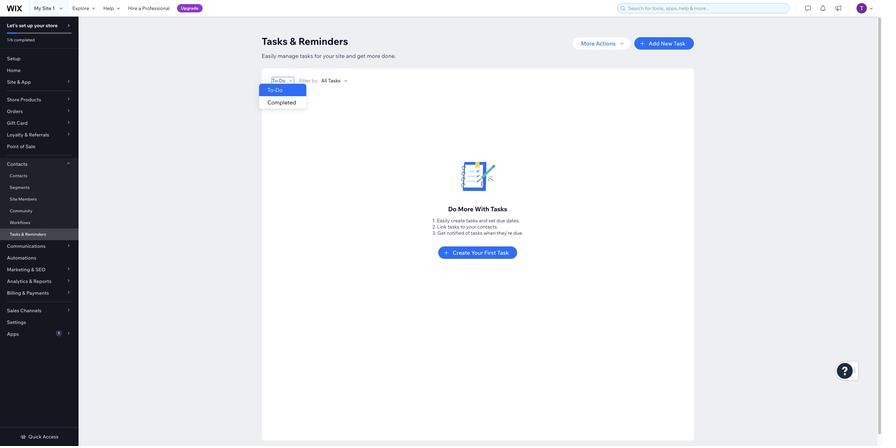 Task type: describe. For each thing, give the bounding box(es) containing it.
site & app button
[[0, 76, 79, 88]]

hire a professional
[[128, 5, 170, 11]]

& up manage
[[290, 35, 297, 47]]

first
[[485, 249, 497, 256]]

of inside point of sale link
[[20, 143, 24, 150]]

store products
[[7, 97, 41, 103]]

my
[[34, 5, 41, 11]]

1 vertical spatial your
[[323, 52, 335, 59]]

quick
[[28, 434, 42, 440]]

all
[[322, 78, 327, 84]]

communications
[[7, 243, 46, 249]]

create your first task button
[[439, 247, 518, 259]]

point
[[7, 143, 19, 150]]

to-do option
[[259, 84, 307, 96]]

site for site members
[[10, 197, 17, 202]]

when
[[484, 230, 496, 236]]

& for tasks & reminders link
[[21, 232, 24, 237]]

1/6 completed
[[7, 37, 35, 42]]

do for to-do option
[[275, 87, 283, 93]]

2.
[[433, 224, 437, 230]]

setup
[[7, 56, 21, 62]]

& for loyalty & referrals dropdown button
[[25, 132, 28, 138]]

quick access
[[28, 434, 59, 440]]

done.
[[382, 52, 396, 59]]

1/6
[[7, 37, 13, 42]]

filter
[[300, 78, 311, 84]]

gift card
[[7, 120, 28, 126]]

tasks left for in the top of the page
[[300, 52, 313, 59]]

reports
[[33, 278, 51, 285]]

store
[[46, 22, 58, 29]]

Search for tools, apps, help & more... field
[[627, 3, 788, 13]]

contacts.
[[478, 224, 498, 230]]

marketing
[[7, 267, 30, 273]]

add
[[649, 40, 660, 47]]

easily manage tasks for your site and get more done.
[[262, 52, 396, 59]]

notified
[[447, 230, 465, 236]]

communications button
[[0, 240, 79, 252]]

point of sale
[[7, 143, 35, 150]]

task inside add new task button
[[674, 40, 686, 47]]

& for billing & payments popup button
[[22, 290, 25, 296]]

sidebar element
[[0, 17, 79, 446]]

apps
[[7, 331, 19, 337]]

all tasks
[[322, 78, 341, 84]]

let's set up your store
[[7, 22, 58, 29]]

3.
[[433, 230, 437, 236]]

all tasks button
[[322, 78, 349, 84]]

create
[[451, 218, 466, 224]]

loyalty & referrals button
[[0, 129, 79, 141]]

a
[[139, 5, 141, 11]]

referrals
[[29, 132, 49, 138]]

to-do for to-do option
[[267, 87, 283, 93]]

access
[[43, 434, 59, 440]]

site members link
[[0, 193, 79, 205]]

sales channels
[[7, 308, 42, 314]]

seo
[[35, 267, 46, 273]]

tasks right all
[[328, 78, 341, 84]]

workflows
[[10, 220, 30, 225]]

of inside 1. easily create tasks and set due dates. 2. link tasks to your contacts. 3. get notified of tasks when they're due.
[[466, 230, 470, 236]]

easily inside 1. easily create tasks and set due dates. 2. link tasks to your contacts. 3. get notified of tasks when they're due.
[[437, 218, 450, 224]]

due
[[497, 218, 506, 224]]

quick access button
[[20, 434, 59, 440]]

add new task button
[[635, 37, 694, 50]]

more actions
[[582, 40, 616, 47]]

app
[[21, 79, 31, 85]]

setup link
[[0, 53, 79, 64]]

home link
[[0, 64, 79, 76]]

0 vertical spatial site
[[42, 5, 51, 11]]

& for analytics & reports dropdown button
[[29, 278, 32, 285]]

create
[[453, 249, 471, 256]]

segments link
[[0, 182, 79, 193]]

tasks left when
[[471, 230, 483, 236]]

for
[[315, 52, 322, 59]]

1.
[[433, 218, 436, 224]]

0 horizontal spatial and
[[346, 52, 356, 59]]

contacts for contacts "link"
[[10, 173, 27, 178]]

they're
[[497, 230, 513, 236]]

site for site & app
[[7, 79, 16, 85]]

0 horizontal spatial 1
[[52, 5, 55, 11]]

& for site & app dropdown button
[[17, 79, 20, 85]]

gift
[[7, 120, 16, 126]]

analytics & reports
[[7, 278, 51, 285]]

billing & payments button
[[0, 287, 79, 299]]

tasks inside sidebar element
[[10, 232, 20, 237]]

by:
[[312, 78, 319, 84]]

billing
[[7, 290, 21, 296]]

contacts link
[[0, 170, 79, 182]]

orders
[[7, 108, 23, 115]]

hire
[[128, 5, 138, 11]]

get
[[357, 52, 366, 59]]

do for to-do button
[[279, 78, 286, 84]]

site & app
[[7, 79, 31, 85]]



Task type: vqa. For each thing, say whether or not it's contained in the screenshot.
second Free to install from the bottom
no



Task type: locate. For each thing, give the bounding box(es) containing it.
1 vertical spatial 1
[[58, 331, 60, 336]]

explore
[[72, 5, 89, 11]]

to-do inside option
[[267, 87, 283, 93]]

do up completed in the top left of the page
[[279, 78, 286, 84]]

site down home
[[7, 79, 16, 85]]

1 vertical spatial easily
[[437, 218, 450, 224]]

settings link
[[0, 317, 79, 328]]

marketing & seo
[[7, 267, 46, 273]]

contacts for contacts popup button
[[7, 161, 28, 167]]

1 vertical spatial and
[[479, 218, 488, 224]]

2 vertical spatial your
[[467, 224, 477, 230]]

0 vertical spatial of
[[20, 143, 24, 150]]

more up create
[[458, 205, 474, 213]]

1 vertical spatial to-
[[267, 87, 275, 93]]

1 horizontal spatial your
[[323, 52, 335, 59]]

hire a professional link
[[124, 0, 174, 17]]

more inside button
[[582, 40, 595, 47]]

list box
[[259, 84, 307, 109]]

to-do button
[[272, 78, 294, 84]]

contacts up segments
[[10, 173, 27, 178]]

list box containing to-do
[[259, 84, 307, 109]]

settings
[[7, 319, 26, 326]]

2 vertical spatial do
[[449, 205, 457, 213]]

segments
[[10, 185, 30, 190]]

reminders down workflows "link"
[[25, 232, 46, 237]]

to-do up completed in the top left of the page
[[272, 78, 286, 84]]

to- for to-do button
[[272, 78, 279, 84]]

& left seo
[[31, 267, 34, 273]]

1 vertical spatial task
[[498, 249, 510, 256]]

your inside sidebar element
[[34, 22, 45, 29]]

channels
[[20, 308, 42, 314]]

help
[[103, 5, 114, 11]]

1
[[52, 5, 55, 11], [58, 331, 60, 336]]

0 vertical spatial reminders
[[299, 35, 348, 47]]

billing & payments
[[7, 290, 49, 296]]

link
[[438, 224, 447, 230]]

1 inside sidebar element
[[58, 331, 60, 336]]

to-
[[272, 78, 279, 84], [267, 87, 275, 93]]

0 horizontal spatial of
[[20, 143, 24, 150]]

completed
[[14, 37, 35, 42]]

& down workflows
[[21, 232, 24, 237]]

1 horizontal spatial more
[[582, 40, 595, 47]]

1 vertical spatial do
[[275, 87, 283, 93]]

0 vertical spatial contacts
[[7, 161, 28, 167]]

store
[[7, 97, 19, 103]]

site
[[336, 52, 345, 59]]

your
[[472, 249, 484, 256]]

marketing & seo button
[[0, 264, 79, 276]]

home
[[7, 67, 21, 73]]

to- inside option
[[267, 87, 275, 93]]

site inside dropdown button
[[7, 79, 16, 85]]

tasks down workflows
[[10, 232, 20, 237]]

0 horizontal spatial easily
[[262, 52, 277, 59]]

do more with tasks
[[449, 205, 508, 213]]

task right first
[[498, 249, 510, 256]]

tasks & reminders
[[262, 35, 348, 47], [10, 232, 46, 237]]

and inside 1. easily create tasks and set due dates. 2. link tasks to your contacts. 3. get notified of tasks when they're due.
[[479, 218, 488, 224]]

easily
[[262, 52, 277, 59], [437, 218, 450, 224]]

0 horizontal spatial reminders
[[25, 232, 46, 237]]

0 vertical spatial to-do
[[272, 78, 286, 84]]

0 vertical spatial tasks & reminders
[[262, 35, 348, 47]]

tasks up manage
[[262, 35, 288, 47]]

products
[[20, 97, 41, 103]]

and down with
[[479, 218, 488, 224]]

community
[[10, 208, 32, 214]]

store products button
[[0, 94, 79, 106]]

1 vertical spatial contacts
[[10, 173, 27, 178]]

1 horizontal spatial reminders
[[299, 35, 348, 47]]

payments
[[26, 290, 49, 296]]

and left get
[[346, 52, 356, 59]]

task inside create your first task button
[[498, 249, 510, 256]]

0 horizontal spatial your
[[34, 22, 45, 29]]

to- down to-do button
[[267, 87, 275, 93]]

reminders inside sidebar element
[[25, 232, 46, 237]]

0 vertical spatial easily
[[262, 52, 277, 59]]

& left reports
[[29, 278, 32, 285]]

do inside option
[[275, 87, 283, 93]]

& right loyalty
[[25, 132, 28, 138]]

0 vertical spatial to-
[[272, 78, 279, 84]]

1 vertical spatial to-do
[[267, 87, 283, 93]]

loyalty & referrals
[[7, 132, 49, 138]]

due.
[[514, 230, 524, 236]]

your
[[34, 22, 45, 29], [323, 52, 335, 59], [467, 224, 477, 230]]

1 vertical spatial site
[[7, 79, 16, 85]]

easily right 1.
[[437, 218, 450, 224]]

help button
[[99, 0, 124, 17]]

new
[[661, 40, 673, 47]]

tasks & reminders up communications
[[10, 232, 46, 237]]

contacts inside contacts "link"
[[10, 173, 27, 178]]

analytics
[[7, 278, 28, 285]]

with
[[475, 205, 490, 213]]

2 vertical spatial site
[[10, 197, 17, 202]]

1 horizontal spatial tasks & reminders
[[262, 35, 348, 47]]

0 horizontal spatial task
[[498, 249, 510, 256]]

manage
[[278, 52, 299, 59]]

reminders
[[299, 35, 348, 47], [25, 232, 46, 237]]

to-do down to-do button
[[267, 87, 283, 93]]

0 vertical spatial 1
[[52, 5, 55, 11]]

add new task
[[649, 40, 686, 47]]

tasks up due
[[491, 205, 508, 213]]

members
[[18, 197, 37, 202]]

0 horizontal spatial tasks & reminders
[[10, 232, 46, 237]]

0 vertical spatial your
[[34, 22, 45, 29]]

contacts down point of sale
[[7, 161, 28, 167]]

contacts inside contacts popup button
[[7, 161, 28, 167]]

community link
[[0, 205, 79, 217]]

sales
[[7, 308, 19, 314]]

workflows link
[[0, 217, 79, 229]]

tasks left to
[[448, 224, 460, 230]]

tasks right to
[[467, 218, 478, 224]]

of left sale
[[20, 143, 24, 150]]

0 vertical spatial more
[[582, 40, 595, 47]]

to- up completed in the top left of the page
[[272, 78, 279, 84]]

more
[[367, 52, 381, 59]]

to- for to-do option
[[267, 87, 275, 93]]

actions
[[597, 40, 616, 47]]

site right 'my'
[[42, 5, 51, 11]]

0 vertical spatial and
[[346, 52, 356, 59]]

more
[[582, 40, 595, 47], [458, 205, 474, 213]]

& for marketing & seo popup button
[[31, 267, 34, 273]]

0 horizontal spatial more
[[458, 205, 474, 213]]

& left app
[[17, 79, 20, 85]]

more actions button
[[573, 37, 631, 50]]

your right to
[[467, 224, 477, 230]]

0 horizontal spatial set
[[19, 22, 26, 29]]

1 horizontal spatial easily
[[437, 218, 450, 224]]

1 horizontal spatial set
[[489, 218, 496, 224]]

1 horizontal spatial of
[[466, 230, 470, 236]]

of
[[20, 143, 24, 150], [466, 230, 470, 236]]

site
[[42, 5, 51, 11], [7, 79, 16, 85], [10, 197, 17, 202]]

task right the 'new'
[[674, 40, 686, 47]]

upgrade
[[181, 6, 199, 11]]

set left up
[[19, 22, 26, 29]]

dates.
[[507, 218, 520, 224]]

& right billing
[[22, 290, 25, 296]]

contacts
[[7, 161, 28, 167], [10, 173, 27, 178]]

1 down settings "link"
[[58, 331, 60, 336]]

set inside sidebar element
[[19, 22, 26, 29]]

professional
[[142, 5, 170, 11]]

automations link
[[0, 252, 79, 264]]

set inside 1. easily create tasks and set due dates. 2. link tasks to your contacts. 3. get notified of tasks when they're due.
[[489, 218, 496, 224]]

easily left manage
[[262, 52, 277, 59]]

filter by:
[[300, 78, 319, 84]]

1 vertical spatial tasks & reminders
[[10, 232, 46, 237]]

site down segments
[[10, 197, 17, 202]]

1 vertical spatial set
[[489, 218, 496, 224]]

to-do
[[272, 78, 286, 84], [267, 87, 283, 93]]

gift card button
[[0, 117, 79, 129]]

your right for in the top of the page
[[323, 52, 335, 59]]

set left due
[[489, 218, 496, 224]]

to-do for to-do button
[[272, 78, 286, 84]]

1 vertical spatial reminders
[[25, 232, 46, 237]]

analytics & reports button
[[0, 276, 79, 287]]

do up create
[[449, 205, 457, 213]]

completed
[[267, 99, 296, 106]]

1 horizontal spatial task
[[674, 40, 686, 47]]

to
[[461, 224, 466, 230]]

tasks & reminders link
[[0, 229, 79, 240]]

tasks & reminders inside sidebar element
[[10, 232, 46, 237]]

upgrade button
[[177, 4, 203, 12]]

1 right 'my'
[[52, 5, 55, 11]]

0 vertical spatial do
[[279, 78, 286, 84]]

1 horizontal spatial and
[[479, 218, 488, 224]]

contacts button
[[0, 158, 79, 170]]

more left actions
[[582, 40, 595, 47]]

tasks
[[262, 35, 288, 47], [328, 78, 341, 84], [491, 205, 508, 213], [10, 232, 20, 237]]

tasks & reminders up for in the top of the page
[[262, 35, 348, 47]]

of right to
[[466, 230, 470, 236]]

1 horizontal spatial 1
[[58, 331, 60, 336]]

1 vertical spatial more
[[458, 205, 474, 213]]

0 vertical spatial set
[[19, 22, 26, 29]]

create your first task
[[453, 249, 510, 256]]

your right up
[[34, 22, 45, 29]]

your inside 1. easily create tasks and set due dates. 2. link tasks to your contacts. 3. get notified of tasks when they're due.
[[467, 224, 477, 230]]

card
[[17, 120, 28, 126]]

1. easily create tasks and set due dates. 2. link tasks to your contacts. 3. get notified of tasks when they're due.
[[433, 218, 524, 236]]

0 vertical spatial task
[[674, 40, 686, 47]]

and
[[346, 52, 356, 59], [479, 218, 488, 224]]

my site 1
[[34, 5, 55, 11]]

do down to-do button
[[275, 87, 283, 93]]

loyalty
[[7, 132, 23, 138]]

1 vertical spatial of
[[466, 230, 470, 236]]

reminders up for in the top of the page
[[299, 35, 348, 47]]

2 horizontal spatial your
[[467, 224, 477, 230]]



